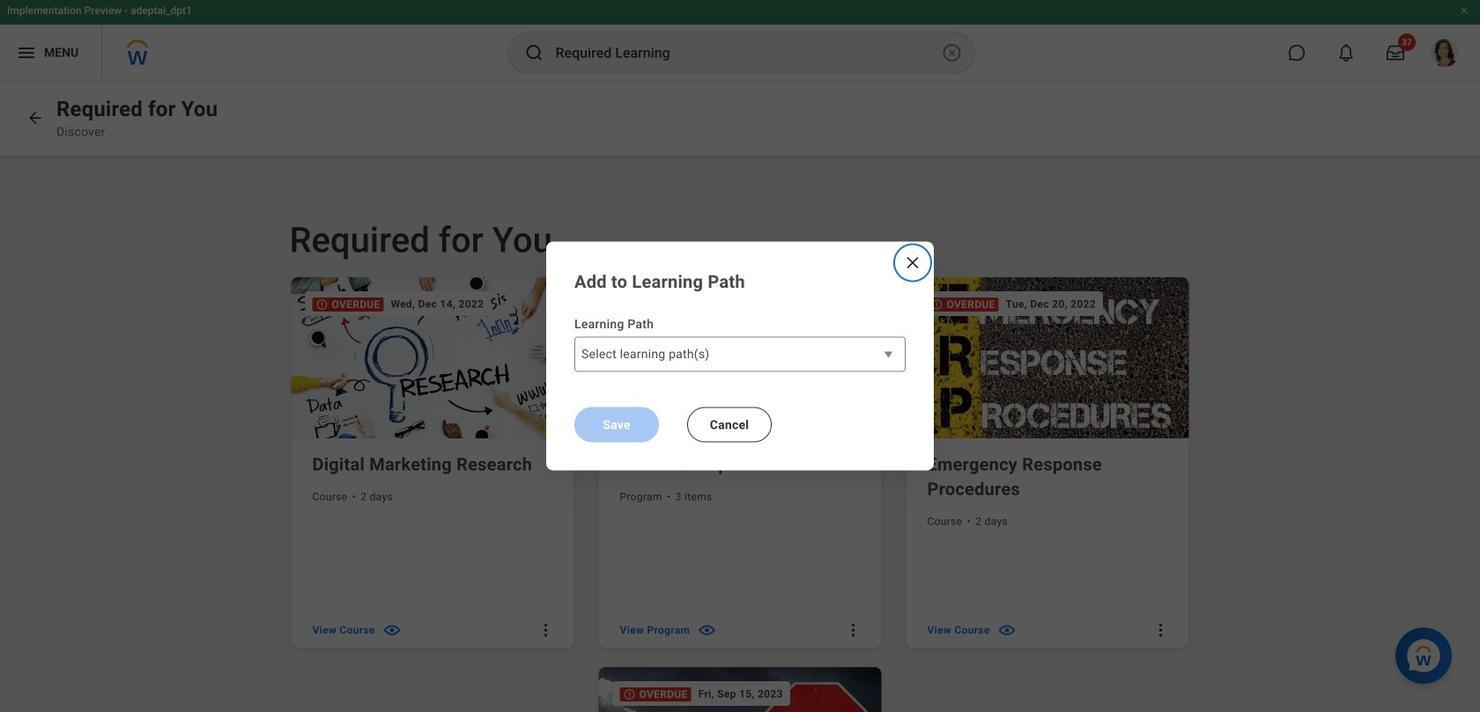Task type: locate. For each thing, give the bounding box(es) containing it.
visible image
[[382, 621, 403, 641], [997, 621, 1018, 641]]

arrow left image
[[26, 109, 44, 127]]

0 horizontal spatial visible image
[[382, 621, 403, 641]]

visible image
[[697, 621, 718, 641]]

exclamation circle image
[[316, 299, 328, 311], [931, 299, 943, 311]]

workplace harassment & discrimination image
[[599, 668, 885, 713]]

visible image for emergency response procedures "image"
[[997, 621, 1018, 641]]

dialog
[[546, 242, 934, 471]]

exclamation circle image for emergency response procedures "image"
[[931, 299, 943, 311]]

exclamation circle image
[[624, 689, 636, 701]]

2 exclamation circle image from the left
[[931, 299, 943, 311]]

1 horizontal spatial exclamation circle image
[[931, 299, 943, 311]]

0 horizontal spatial exclamation circle image
[[316, 299, 328, 311]]

x circle image
[[942, 42, 963, 63]]

banner
[[0, 0, 1481, 81]]

notifications large image
[[1338, 44, 1355, 62]]

2 visible image from the left
[[997, 621, 1018, 641]]

digital marketing research image
[[291, 278, 578, 440]]

1 horizontal spatial visible image
[[997, 621, 1018, 641]]

visible image for digital marketing research image
[[382, 621, 403, 641]]

1 visible image from the left
[[382, 621, 403, 641]]

1 exclamation circle image from the left
[[316, 299, 328, 311]]



Task type: vqa. For each thing, say whether or not it's contained in the screenshot.
bottommost 'group'
no



Task type: describe. For each thing, give the bounding box(es) containing it.
exclamation circle image for digital marketing research image
[[316, 299, 328, 311]]

x image
[[904, 254, 922, 272]]

close environment banner image
[[1459, 5, 1470, 16]]

search image
[[524, 42, 545, 63]]

inbox large image
[[1387, 44, 1405, 62]]

annual compliance image
[[599, 278, 885, 440]]

emergency response procedures image
[[906, 278, 1193, 440]]

profile logan mcneil element
[[1421, 33, 1470, 72]]



